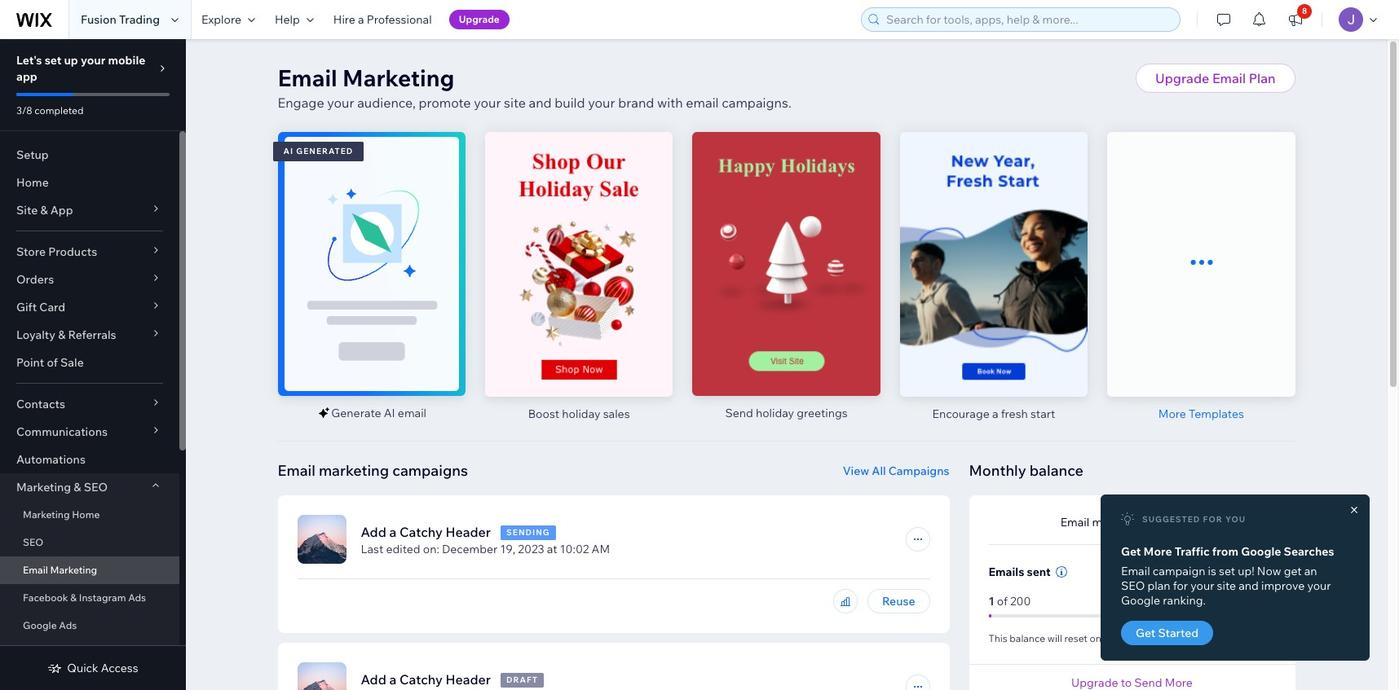 Task type: describe. For each thing, give the bounding box(es) containing it.
instagram
[[79, 592, 126, 604]]

plan
[[1249, 70, 1276, 86]]

with
[[657, 95, 683, 111]]

1 horizontal spatial send
[[1135, 676, 1163, 690]]

more templates
[[1159, 407, 1245, 421]]

your right for
[[1191, 579, 1215, 594]]

up
[[64, 53, 78, 68]]

view all campaigns button
[[843, 464, 950, 478]]

explore
[[201, 12, 241, 27]]

am
[[592, 542, 610, 557]]

referrals
[[68, 328, 116, 343]]

email inside button
[[1213, 70, 1246, 86]]

on:
[[423, 542, 440, 557]]

sidebar element
[[0, 39, 186, 691]]

for
[[1174, 579, 1189, 594]]

holiday for boost
[[562, 407, 601, 421]]

campaigns.
[[722, 95, 792, 111]]

communications button
[[0, 418, 179, 446]]

reuse button
[[868, 589, 930, 614]]

and inside email campaign is set up! now get an seo plan for your site and improve your google ranking.
[[1239, 579, 1259, 594]]

promote
[[419, 95, 471, 111]]

& for loyalty
[[58, 328, 66, 343]]

fresh
[[1001, 407, 1028, 421]]

upgrade email plan button
[[1136, 64, 1296, 93]]

loyalty & referrals button
[[0, 321, 179, 349]]

0 vertical spatial home
[[16, 175, 49, 190]]

will
[[1048, 633, 1063, 645]]

let's set up your mobile app
[[16, 53, 145, 84]]

app
[[50, 203, 73, 218]]

get started button
[[1122, 622, 1214, 646]]

orders
[[16, 272, 54, 287]]

greetings
[[797, 407, 848, 421]]

sent
[[1027, 565, 1051, 580]]

19,
[[500, 542, 516, 557]]

marketing up facebook & instagram ads
[[50, 564, 97, 577]]

marketing inside dropdown button
[[16, 480, 71, 495]]

your right the get
[[1308, 579, 1332, 594]]

balance for this
[[1010, 633, 1046, 645]]

your right build
[[588, 95, 615, 111]]

Search for tools, apps, help & more... field
[[882, 8, 1175, 31]]

marketing inside email marketing engage your audience, promote your site and build your brand with email campaigns.
[[343, 64, 455, 92]]

& for marketing
[[74, 480, 81, 495]]

upgrade for upgrade to send more
[[1072, 676, 1119, 690]]

quick access button
[[48, 662, 138, 676]]

audience,
[[357, 95, 416, 111]]

upgrade for upgrade email plan
[[1156, 70, 1210, 86]]

and inside email marketing engage your audience, promote your site and build your brand with email campaigns.
[[529, 95, 552, 111]]

started
[[1159, 626, 1199, 641]]

for
[[1204, 515, 1223, 525]]

campaigns
[[889, 464, 950, 478]]

add a catchy header for sending
[[361, 524, 491, 540]]

upgrade for upgrade
[[459, 13, 500, 25]]

email marketing campaigns
[[278, 461, 468, 480]]

quick
[[67, 662, 98, 676]]

on
[[1090, 633, 1102, 645]]

last
[[361, 542, 384, 557]]

reset
[[1065, 633, 1088, 645]]

marketing down marketing & seo
[[23, 509, 70, 521]]

0 vertical spatial ai
[[283, 146, 294, 157]]

monthly balance
[[969, 461, 1084, 480]]

help button
[[265, 0, 324, 39]]

200
[[1011, 594, 1031, 609]]

1 horizontal spatial december
[[1104, 633, 1152, 645]]

catchy for sending
[[400, 524, 443, 540]]

marketing for plan:
[[1093, 515, 1146, 530]]

get started
[[1136, 626, 1199, 641]]

0 vertical spatial more
[[1159, 407, 1187, 421]]

view all campaigns
[[843, 464, 950, 478]]

completed
[[34, 104, 84, 117]]

upgrade to send more button
[[1072, 676, 1193, 690]]

1
[[989, 594, 995, 609]]

email marketing link
[[0, 557, 179, 585]]

contacts
[[16, 397, 65, 412]]

suggested
[[1143, 515, 1201, 525]]

let's
[[16, 53, 42, 68]]

ranking.
[[1163, 594, 1206, 608]]

of for 200
[[997, 594, 1008, 609]]

1 vertical spatial home
[[72, 509, 100, 521]]

google inside "link"
[[23, 620, 57, 632]]

sales
[[603, 407, 630, 421]]

holiday for send
[[756, 407, 795, 421]]

add for sending
[[361, 524, 387, 540]]

improve
[[1262, 579, 1305, 594]]

your right promote
[[474, 95, 501, 111]]

free
[[1177, 515, 1202, 530]]

store
[[16, 245, 46, 259]]

store products
[[16, 245, 97, 259]]

fusion trading
[[81, 12, 160, 27]]

you
[[1226, 515, 1246, 525]]

templates
[[1189, 407, 1245, 421]]

automations link
[[0, 446, 179, 474]]

email for plan:
[[1061, 515, 1090, 530]]

header for sending
[[446, 524, 491, 540]]

gift card
[[16, 300, 65, 315]]

marketing & seo
[[16, 480, 108, 495]]

more templates button
[[1159, 407, 1245, 421]]

your inside the let's set up your mobile app
[[81, 53, 105, 68]]

view
[[843, 464, 870, 478]]

31,
[[1154, 633, 1167, 645]]

add for draft
[[361, 672, 387, 688]]

point of sale link
[[0, 349, 179, 377]]

pm.
[[1228, 633, 1246, 645]]

get
[[1284, 564, 1302, 579]]

3/8
[[16, 104, 32, 117]]

seo link
[[0, 529, 179, 557]]

2 vertical spatial more
[[1165, 676, 1193, 690]]

brand
[[618, 95, 654, 111]]

& for facebook
[[70, 592, 77, 604]]

0 vertical spatial 2023
[[518, 542, 545, 557]]

of for sale
[[47, 356, 58, 370]]

upgrade email plan
[[1156, 70, 1276, 86]]

point of sale
[[16, 356, 84, 370]]

google inside email campaign is set up! now get an seo plan for your site and improve your google ranking.
[[1122, 594, 1161, 608]]

site inside email marketing engage your audience, promote your site and build your brand with email campaigns.
[[504, 95, 526, 111]]

google ads link
[[0, 613, 179, 640]]

emails sent
[[989, 565, 1051, 580]]

edited
[[386, 542, 421, 557]]

gift card button
[[0, 294, 179, 321]]



Task type: vqa. For each thing, say whether or not it's contained in the screenshot.
Communications popup button
yes



Task type: locate. For each thing, give the bounding box(es) containing it.
boost
[[528, 407, 560, 421]]

get left started
[[1136, 626, 1156, 641]]

0 horizontal spatial of
[[47, 356, 58, 370]]

site left build
[[504, 95, 526, 111]]

1 vertical spatial get
[[1136, 626, 1156, 641]]

8 button
[[1278, 0, 1314, 39]]

marketing up audience,
[[343, 64, 455, 92]]

holiday
[[756, 407, 795, 421], [562, 407, 601, 421]]

set right 'is'
[[1219, 564, 1236, 579]]

balance left will
[[1010, 633, 1046, 645]]

set inside email campaign is set up! now get an seo plan for your site and improve your google ranking.
[[1219, 564, 1236, 579]]

home down setup in the top left of the page
[[16, 175, 49, 190]]

suggested for you
[[1143, 515, 1246, 525]]

ads down facebook & instagram ads
[[59, 620, 77, 632]]

1 vertical spatial add a catchy header
[[361, 672, 491, 688]]

generate
[[331, 407, 381, 421]]

0 horizontal spatial marketing
[[319, 461, 389, 480]]

0 vertical spatial google
[[1242, 545, 1282, 560]]

setup
[[16, 148, 49, 162]]

ads right 'instagram'
[[128, 592, 146, 604]]

1 horizontal spatial and
[[1239, 579, 1259, 594]]

home
[[16, 175, 49, 190], [72, 509, 100, 521]]

plan
[[1148, 579, 1171, 594]]

1 vertical spatial header
[[446, 672, 491, 688]]

help
[[275, 12, 300, 27]]

marketing home
[[23, 509, 100, 521]]

add
[[361, 524, 387, 540], [361, 672, 387, 688]]

0 horizontal spatial send
[[725, 407, 753, 421]]

add a catchy header
[[361, 524, 491, 540], [361, 672, 491, 688]]

0 vertical spatial get
[[1122, 545, 1142, 560]]

0 horizontal spatial set
[[45, 53, 61, 68]]

1 horizontal spatial email
[[686, 95, 719, 111]]

1 vertical spatial ads
[[59, 620, 77, 632]]

1 horizontal spatial upgrade
[[1072, 676, 1119, 690]]

1 vertical spatial seo
[[23, 537, 43, 549]]

seo inside dropdown button
[[84, 480, 108, 495]]

upgrade button
[[449, 10, 510, 29]]

1 horizontal spatial google
[[1122, 594, 1161, 608]]

1 vertical spatial set
[[1219, 564, 1236, 579]]

1 catchy from the top
[[400, 524, 443, 540]]

your right engage
[[327, 95, 354, 111]]

0 vertical spatial send
[[725, 407, 753, 421]]

2023 down sending
[[518, 542, 545, 557]]

ads inside "link"
[[59, 620, 77, 632]]

1 vertical spatial more
[[1144, 545, 1173, 560]]

set inside the let's set up your mobile app
[[45, 53, 61, 68]]

0 vertical spatial at
[[547, 542, 558, 557]]

upgrade inside upgrade email plan button
[[1156, 70, 1210, 86]]

ai generated
[[283, 146, 353, 157]]

professional
[[367, 12, 432, 27]]

traffic
[[1175, 545, 1210, 560]]

0 vertical spatial of
[[47, 356, 58, 370]]

hire
[[333, 12, 356, 27]]

more left templates
[[1159, 407, 1187, 421]]

& right "loyalty" at the top left of the page
[[58, 328, 66, 343]]

upgrade right professional
[[459, 13, 500, 25]]

1 vertical spatial ai
[[384, 407, 395, 421]]

email inside email marketing engage your audience, promote your site and build your brand with email campaigns.
[[278, 64, 338, 92]]

& inside 'link'
[[70, 592, 77, 604]]

upgrade left to
[[1072, 676, 1119, 690]]

0 horizontal spatial email
[[398, 407, 427, 421]]

emails
[[989, 565, 1025, 580]]

marketing home link
[[0, 502, 179, 529]]

catchy for draft
[[400, 672, 443, 688]]

2 add from the top
[[361, 672, 387, 688]]

1 vertical spatial site
[[1217, 579, 1237, 594]]

mobile
[[108, 53, 145, 68]]

at left 4:00
[[1194, 633, 1203, 645]]

campaign
[[1153, 564, 1206, 579]]

1 horizontal spatial ads
[[128, 592, 146, 604]]

1 horizontal spatial marketing
[[1093, 515, 1146, 530]]

2 holiday from the left
[[562, 407, 601, 421]]

seo up marketing home link
[[84, 480, 108, 495]]

card
[[39, 300, 65, 315]]

1 vertical spatial december
[[1104, 633, 1152, 645]]

set left up
[[45, 53, 61, 68]]

setup link
[[0, 141, 179, 169]]

1 horizontal spatial site
[[1217, 579, 1237, 594]]

1 horizontal spatial holiday
[[756, 407, 795, 421]]

header for draft
[[446, 672, 491, 688]]

& inside popup button
[[58, 328, 66, 343]]

1 vertical spatial catchy
[[400, 672, 443, 688]]

catchy
[[400, 524, 443, 540], [400, 672, 443, 688]]

0 horizontal spatial upgrade
[[459, 13, 500, 25]]

0 horizontal spatial google
[[23, 620, 57, 632]]

1 horizontal spatial set
[[1219, 564, 1236, 579]]

0 vertical spatial site
[[504, 95, 526, 111]]

email inside email marketing engage your audience, promote your site and build your brand with email campaigns.
[[686, 95, 719, 111]]

and left improve
[[1239, 579, 1259, 594]]

reuse
[[882, 594, 916, 609]]

0 vertical spatial catchy
[[400, 524, 443, 540]]

email marketing engage your audience, promote your site and build your brand with email campaigns.
[[278, 64, 792, 111]]

1 horizontal spatial ai
[[384, 407, 395, 421]]

email
[[278, 64, 338, 92], [1213, 70, 1246, 86], [278, 461, 316, 480], [1061, 515, 1090, 530], [23, 564, 48, 577], [1122, 564, 1151, 579]]

set
[[45, 53, 61, 68], [1219, 564, 1236, 579]]

1 vertical spatial at
[[1194, 633, 1203, 645]]

site
[[16, 203, 38, 218]]

your right up
[[81, 53, 105, 68]]

seo inside email campaign is set up! now get an seo plan for your site and improve your google ranking.
[[1122, 579, 1145, 594]]

upgrade left plan
[[1156, 70, 1210, 86]]

0 horizontal spatial holiday
[[562, 407, 601, 421]]

1 vertical spatial send
[[1135, 676, 1163, 690]]

of right 1
[[997, 594, 1008, 609]]

marketing down the automations in the left bottom of the page
[[16, 480, 71, 495]]

december left 19,
[[442, 542, 498, 557]]

to
[[1121, 676, 1132, 690]]

email campaign is set up! now get an seo plan for your site and improve your google ranking.
[[1122, 564, 1332, 608]]

2 vertical spatial seo
[[1122, 579, 1145, 594]]

2 add a catchy header from the top
[[361, 672, 491, 688]]

1 holiday from the left
[[756, 407, 795, 421]]

1 of 200
[[989, 594, 1031, 609]]

& right site
[[40, 203, 48, 218]]

0 horizontal spatial at
[[547, 542, 558, 557]]

0 vertical spatial email
[[686, 95, 719, 111]]

email for is
[[1122, 564, 1151, 579]]

encourage a fresh start
[[933, 407, 1056, 421]]

sending
[[507, 527, 550, 538]]

balance
[[1030, 461, 1084, 480], [1010, 633, 1046, 645]]

& inside dropdown button
[[40, 203, 48, 218]]

2 catchy from the top
[[400, 672, 443, 688]]

of left sale
[[47, 356, 58, 370]]

sale
[[60, 356, 84, 370]]

0 vertical spatial add
[[361, 524, 387, 540]]

1 vertical spatial of
[[997, 594, 1008, 609]]

email for engage
[[278, 64, 338, 92]]

1 vertical spatial email
[[398, 407, 427, 421]]

orders button
[[0, 266, 179, 294]]

hire a professional link
[[324, 0, 442, 39]]

0 vertical spatial seo
[[84, 480, 108, 495]]

get inside get started button
[[1136, 626, 1156, 641]]

1 horizontal spatial home
[[72, 509, 100, 521]]

generate ai email
[[331, 407, 427, 421]]

balance for monthly
[[1030, 461, 1084, 480]]

upgrade inside upgrade button
[[459, 13, 500, 25]]

0 vertical spatial add a catchy header
[[361, 524, 491, 540]]

up!
[[1238, 564, 1255, 579]]

0 horizontal spatial home
[[16, 175, 49, 190]]

email marketing
[[23, 564, 97, 577]]

email for campaigns
[[278, 461, 316, 480]]

header left draft at the bottom of the page
[[446, 672, 491, 688]]

1 horizontal spatial seo
[[84, 480, 108, 495]]

2 header from the top
[[446, 672, 491, 688]]

monthly
[[969, 461, 1027, 480]]

1 horizontal spatial at
[[1194, 633, 1203, 645]]

google ads
[[23, 620, 77, 632]]

email inside email campaign is set up! now get an seo plan for your site and improve your google ranking.
[[1122, 564, 1151, 579]]

1 horizontal spatial of
[[997, 594, 1008, 609]]

email right the with
[[686, 95, 719, 111]]

point
[[16, 356, 44, 370]]

1 vertical spatial and
[[1239, 579, 1259, 594]]

2 horizontal spatial upgrade
[[1156, 70, 1210, 86]]

google up get started button
[[1122, 594, 1161, 608]]

1 vertical spatial add
[[361, 672, 387, 688]]

0 horizontal spatial december
[[442, 542, 498, 557]]

generated
[[296, 146, 353, 157]]

balance down start
[[1030, 461, 1084, 480]]

1 add from the top
[[361, 524, 387, 540]]

0 vertical spatial december
[[442, 542, 498, 557]]

marketing left plan:
[[1093, 515, 1146, 530]]

ai left generated
[[283, 146, 294, 157]]

google down facebook
[[23, 620, 57, 632]]

0 horizontal spatial 2023
[[518, 542, 545, 557]]

marketing for campaigns
[[319, 461, 389, 480]]

home down marketing & seo dropdown button
[[72, 509, 100, 521]]

1 header from the top
[[446, 524, 491, 540]]

1 vertical spatial google
[[1122, 594, 1161, 608]]

0 horizontal spatial and
[[529, 95, 552, 111]]

0 vertical spatial marketing
[[319, 461, 389, 480]]

&
[[40, 203, 48, 218], [58, 328, 66, 343], [74, 480, 81, 495], [70, 592, 77, 604]]

0 horizontal spatial site
[[504, 95, 526, 111]]

site inside email campaign is set up! now get an seo plan for your site and improve your google ranking.
[[1217, 579, 1237, 594]]

holiday left greetings at the right of page
[[756, 407, 795, 421]]

quick access
[[67, 662, 138, 676]]

gift
[[16, 300, 37, 315]]

0 vertical spatial upgrade
[[459, 13, 500, 25]]

header up the last edited on: december 19, 2023 at 10:02 am
[[446, 524, 491, 540]]

build
[[555, 95, 585, 111]]

site right 'is'
[[1217, 579, 1237, 594]]

searches
[[1284, 545, 1335, 560]]

products
[[48, 245, 97, 259]]

send
[[725, 407, 753, 421], [1135, 676, 1163, 690]]

0 horizontal spatial seo
[[23, 537, 43, 549]]

header
[[446, 524, 491, 540], [446, 672, 491, 688]]

& down automations link
[[74, 480, 81, 495]]

automations
[[16, 453, 86, 467]]

email inside sidebar element
[[23, 564, 48, 577]]

0 vertical spatial ads
[[128, 592, 146, 604]]

2 horizontal spatial google
[[1242, 545, 1282, 560]]

ai right generate
[[384, 407, 395, 421]]

2023 right 31,
[[1169, 633, 1191, 645]]

your
[[81, 53, 105, 68], [327, 95, 354, 111], [474, 95, 501, 111], [588, 95, 615, 111], [1191, 579, 1215, 594], [1308, 579, 1332, 594]]

facebook
[[23, 592, 68, 604]]

seo
[[84, 480, 108, 495], [23, 537, 43, 549], [1122, 579, 1145, 594]]

start
[[1031, 407, 1056, 421]]

all
[[872, 464, 886, 478]]

google up now
[[1242, 545, 1282, 560]]

google
[[1242, 545, 1282, 560], [1122, 594, 1161, 608], [23, 620, 57, 632]]

december right on
[[1104, 633, 1152, 645]]

0 horizontal spatial ai
[[283, 146, 294, 157]]

facebook & instagram ads
[[23, 592, 146, 604]]

holiday left sales on the bottom left of page
[[562, 407, 601, 421]]

& for site
[[40, 203, 48, 218]]

1 vertical spatial balance
[[1010, 633, 1046, 645]]

3/8 completed
[[16, 104, 84, 117]]

4:00
[[1205, 633, 1226, 645]]

of inside sidebar element
[[47, 356, 58, 370]]

2 vertical spatial google
[[23, 620, 57, 632]]

0 vertical spatial set
[[45, 53, 61, 68]]

get for get more traffic from google searches
[[1122, 545, 1142, 560]]

engage
[[278, 95, 324, 111]]

0 vertical spatial and
[[529, 95, 552, 111]]

1 horizontal spatial 2023
[[1169, 633, 1191, 645]]

at left 10:02
[[547, 542, 558, 557]]

seo left the plan
[[1122, 579, 1145, 594]]

now
[[1258, 564, 1282, 579]]

ads inside 'link'
[[128, 592, 146, 604]]

0 vertical spatial header
[[446, 524, 491, 540]]

seo up 'email marketing'
[[23, 537, 43, 549]]

& inside dropdown button
[[74, 480, 81, 495]]

marketing down generate
[[319, 461, 389, 480]]

1 vertical spatial upgrade
[[1156, 70, 1210, 86]]

marketing & seo button
[[0, 474, 179, 502]]

0 vertical spatial balance
[[1030, 461, 1084, 480]]

2 horizontal spatial seo
[[1122, 579, 1145, 594]]

upgrade
[[459, 13, 500, 25], [1156, 70, 1210, 86], [1072, 676, 1119, 690]]

1 vertical spatial 2023
[[1169, 633, 1191, 645]]

loyalty
[[16, 328, 55, 343]]

1 vertical spatial marketing
[[1093, 515, 1146, 530]]

0 horizontal spatial ads
[[59, 620, 77, 632]]

get for get started
[[1136, 626, 1156, 641]]

more up campaign
[[1144, 545, 1173, 560]]

this balance will reset on december 31, 2023 at 4:00 pm.
[[989, 633, 1246, 645]]

upgrade to send more
[[1072, 676, 1193, 690]]

& right facebook
[[70, 592, 77, 604]]

email right generate
[[398, 407, 427, 421]]

get
[[1122, 545, 1142, 560], [1136, 626, 1156, 641]]

communications
[[16, 425, 108, 440]]

and left build
[[529, 95, 552, 111]]

ai
[[283, 146, 294, 157], [384, 407, 395, 421]]

add a catchy header for draft
[[361, 672, 491, 688]]

campaigns
[[392, 461, 468, 480]]

more down 31,
[[1165, 676, 1193, 690]]

1 add a catchy header from the top
[[361, 524, 491, 540]]

get down email marketing plan: free
[[1122, 545, 1142, 560]]

2 vertical spatial upgrade
[[1072, 676, 1119, 690]]



